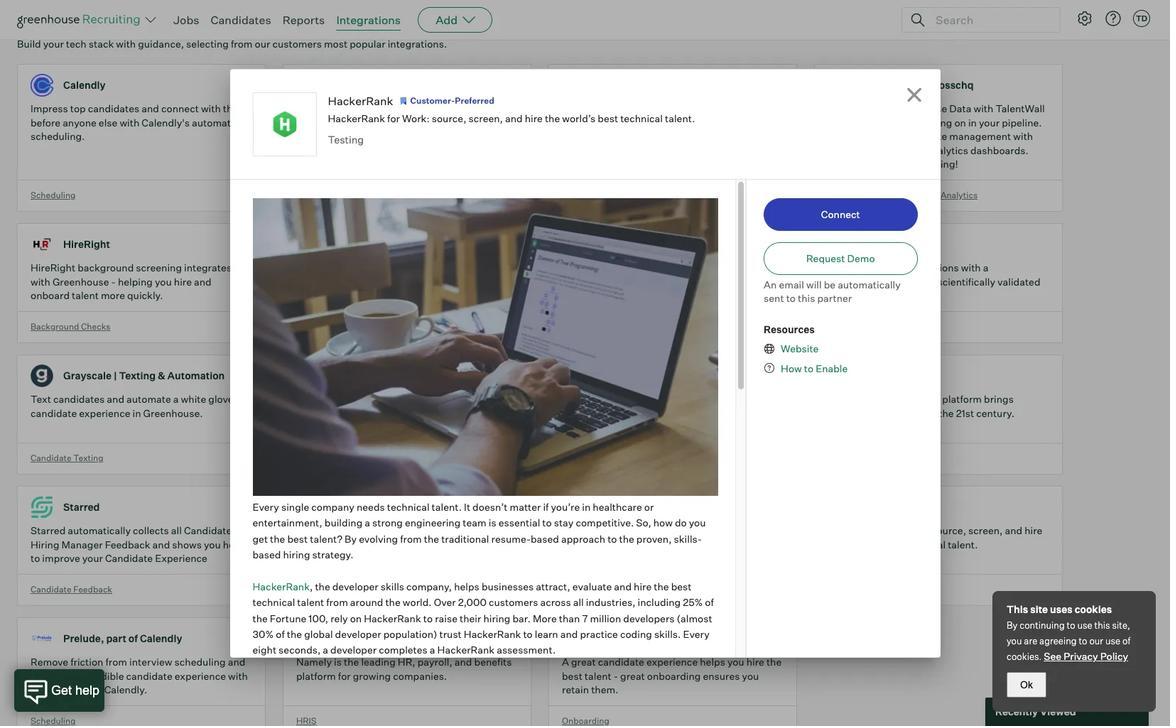 Task type: vqa. For each thing, say whether or not it's contained in the screenshot.


Task type: describe. For each thing, give the bounding box(es) containing it.
talent inside a great candidate experience helps you hire the best talent - great onboarding ensures you retain them.
[[585, 670, 612, 682]]

hackerrank link
[[253, 581, 310, 593]]

of inside by continuing to use this site, you are agreeing to our use of cookies.
[[1123, 635, 1131, 647]]

0 vertical spatial prelude,
[[63, 633, 104, 645]]

reference
[[828, 407, 872, 419]]

jobs
[[173, 13, 199, 27]]

beautiful,
[[828, 144, 872, 156]]

criteria corp
[[861, 238, 923, 251]]

the inside a great candidate experience helps you hire the best talent - great onboarding ensures you retain them.
[[767, 656, 782, 668]]

1 horizontal spatial sourcing
[[562, 190, 598, 200]]

hire inside hireright background screening integrates with greenhouse - helping you hire and onboard talent more quickly.
[[174, 276, 192, 288]]

by inside the spark hire is a simple and affordable video interviewing platform used by 4,000+ companies.
[[689, 276, 700, 288]]

easily
[[426, 262, 453, 274]]

0 vertical spatial great
[[571, 656, 596, 668]]

used
[[664, 276, 686, 288]]

background for easily manage screening and onboarding from decision to day one with greater efficiency and compliance.
[[296, 190, 345, 200]]

a down population)
[[430, 644, 435, 656]]

across
[[540, 597, 571, 609]]

and inside remove friction from interview scheduling and deliver an incredible candidate experience with prelude, part of calendly.
[[228, 656, 245, 668]]

an email will be automatically sent to this partner
[[764, 278, 901, 304]]

partner
[[818, 292, 852, 304]]

the inside docusign helps businesses easily and securely sign, send, and manage documents in the cloud.
[[474, 276, 489, 288]]

0 vertical spatial talent.
[[665, 112, 696, 124]]

assessments. for comprehensive
[[828, 289, 892, 302]]

is inside every single company needs technical talent. it doesn't matter if you're in healthcare or entertainment, building a strong engineering team is essential to stay competitive. so, how do you get the best talent? by evolving from the traditional resume-based approach to the proven, skills- based hiring strategy.
[[489, 517, 497, 529]]

companies. inside the spark hire is a simple and affordable video interviewing platform used by 4,000+ companies.
[[562, 289, 616, 302]]

hire for goodtime hire
[[382, 370, 403, 382]]

screen, inside hackerrank for work: source, screen, and hire the world's best technical talent.
[[969, 525, 1003, 537]]

sign,
[[296, 276, 319, 288]]

0 vertical spatial use
[[1078, 620, 1093, 631]]

bamboohr is the no.1 hr software for small & medium businesses.
[[562, 393, 775, 419]]

Search text field
[[933, 10, 1048, 30]]

0 horizontal spatial customers
[[273, 38, 322, 50]]

specifically
[[296, 539, 348, 551]]

and inside the unleash your greenhouse data with talentwall and see what's really going on in your pipeline. combine visual candidate management with beautiful, automated analytics dashboards. think kanban for recruiting!
[[828, 116, 846, 128]]

developer up growing
[[331, 644, 377, 656]]

and inside the namely is the leading hr, payroll, and benefits platform for growing companies.
[[455, 656, 472, 668]]

candidates'
[[666, 525, 720, 537]]

team
[[463, 517, 487, 529]]

you right ensures
[[742, 670, 759, 682]]

compliance.
[[296, 130, 353, 142]]

0 vertical spatial onboarding
[[656, 633, 713, 645]]

from inside every single company needs technical talent. it doesn't matter if you're in healthcare or entertainment, building a strong engineering team is essential to stay competitive. so, how do you get the best talent? by evolving from the traditional resume-based approach to the proven, skills- based hiring strategy.
[[400, 533, 422, 545]]

so,
[[636, 517, 652, 529]]

an
[[764, 278, 777, 290]]

namely for namely is the leading hr, payroll, and benefits platform for growing companies.
[[296, 656, 332, 668]]

fortune
[[270, 612, 307, 625]]

you're
[[551, 501, 580, 513]]

a inside hired is a job opportunity marketplace created specifically for tech talent.
[[334, 525, 340, 537]]

candidate down improve on the bottom
[[31, 584, 72, 595]]

talent inside , the developer skills company, helps businesses attract, evaluate and hire the best technical talent from around the world. over 2,000 customers across all industries, including 25% of the fortune 100, rely on hackerrank to raise their hiring bar. more than 7 million developers (almost 30% of the global developer population) trust hackerrank to learn and practice coding skills. every eight seconds, a developer completes a hackerrank assessment.
[[297, 597, 324, 609]]

helps inside , the developer skills company, helps businesses attract, evaluate and hire the best technical talent from around the world. over 2,000 customers across all industries, including 25% of the fortune 100, rely on hackerrank to raise their hiring bar. more than 7 million developers (almost 30% of the global developer population) trust hackerrank to learn and practice coding skills. every eight seconds, a developer completes a hackerrank assessment.
[[454, 581, 480, 593]]

in inside text candidates and automate a white glove candidate experience in greenhouse.
[[133, 407, 141, 419]]

7
[[582, 612, 588, 625]]

helps inside a great candidate experience helps you hire the best talent - great onboarding ensures you retain them.
[[700, 656, 726, 668]]

td
[[1136, 14, 1148, 23]]

0 vertical spatial talentwall
[[861, 79, 912, 91]]

every inside , the developer skills company, helps businesses attract, evaluate and hire the best technical talent from around the world. over 2,000 customers across all industries, including 25% of the fortune 100, rely on hackerrank to raise their hiring bar. more than 7 million developers (almost 30% of the global developer population) trust hackerrank to learn and practice coding skills. every eight seconds, a developer completes a hackerrank assessment.
[[683, 628, 710, 640]]

see privacy policy
[[1044, 650, 1129, 662]]

request
[[807, 252, 845, 264]]

0 horizontal spatial onboarding
[[562, 716, 610, 726]]

or
[[645, 501, 654, 513]]

how inside every single company needs technical talent. it doesn't matter if you're in healthcare or entertainment, building a strong engineering team is essential to stay competitive. so, how do you get the best talent? by evolving from the traditional resume-based approach to the proven, skills- based hiring strategy.
[[654, 517, 673, 529]]

of inside make better talent decisions with a comprehensive suite of scientifically validated assessments.
[[927, 276, 936, 288]]

interviewing
[[562, 276, 620, 288]]

1 vertical spatial &
[[158, 370, 165, 382]]

to left raise
[[423, 612, 433, 625]]

resources
[[764, 323, 815, 335]]

with inside easily manage screening and onboarding from decision to day one with greater efficiency and compliance.
[[388, 116, 408, 128]]

with inside make better talent decisions with a comprehensive suite of scientifically validated assessments.
[[962, 262, 981, 274]]

automatically inside an email will be automatically sent to this partner
[[838, 278, 901, 290]]

what's
[[866, 116, 896, 128]]

doesn't
[[473, 501, 508, 513]]

assessments. for skills
[[716, 539, 780, 551]]

candidates
[[211, 13, 271, 27]]

growing
[[353, 670, 391, 682]]

you inside every single company needs technical talent. it doesn't matter if you're in healthcare or entertainment, building a strong engineering team is essential to stay competitive. so, how do you get the best talent? by evolving from the traditional resume-based approach to the proven, skills- based hiring strategy.
[[689, 517, 706, 529]]

to down if
[[543, 517, 552, 529]]

a inside every single company needs technical talent. it doesn't matter if you're in healthcare or entertainment, building a strong engineering team is essential to stay competitive. so, how do you get the best talent? by evolving from the traditional resume-based approach to the proven, skills- based hiring strategy.
[[365, 517, 370, 529]]

ok
[[1021, 680, 1033, 691]]

technical inside every single company needs technical talent. it doesn't matter if you're in healthcare or entertainment, building a strong engineering team is essential to stay competitive. so, how do you get the best talent? by evolving from the traditional resume-based approach to the proven, skills- based hiring strategy.
[[387, 501, 430, 513]]

retain
[[562, 684, 589, 696]]

is inside the spark hire is a simple and affordable video interviewing platform used by 4,000+ companies.
[[614, 262, 622, 274]]

experience inside text candidates and automate a white glove candidate experience in greenhouse.
[[79, 407, 130, 419]]

experience
[[155, 552, 207, 564]]

a down the global
[[323, 644, 328, 656]]

partners
[[132, 16, 180, 30]]

candidate inside goodtime hire helps companies go beyond candidate experience and make every interview count.
[[296, 407, 343, 419]]

bar.
[[513, 612, 531, 625]]

easily manage screening and onboarding from decision to day one with greater efficiency and compliance.
[[296, 102, 511, 142]]

analytics
[[927, 144, 969, 156]]

0 vertical spatial work:
[[402, 112, 430, 124]]

from down candidates link
[[231, 38, 253, 50]]

0 horizontal spatial screen,
[[469, 112, 503, 124]]

0 horizontal spatial source,
[[432, 112, 467, 124]]

opportunity
[[359, 525, 414, 537]]

seconds,
[[279, 644, 321, 656]]

codecheck
[[660, 539, 714, 551]]

anyone
[[63, 116, 97, 128]]

talent. inside every single company needs technical talent. it doesn't matter if you're in healthcare or entertainment, building a strong engineering team is essential to stay competitive. so, how do you get the best talent? by evolving from the traditional resume-based approach to the proven, skills- based hiring strategy.
[[432, 501, 462, 513]]

impress
[[31, 102, 68, 115]]

of right the 30%
[[276, 628, 285, 640]]

will
[[807, 278, 822, 290]]

crosschq's cloud-based platform brings reference checking into the 21st century. link
[[815, 355, 1080, 486]]

0 horizontal spatial based
[[253, 549, 281, 561]]

, the developer skills company, helps businesses attract, evaluate and hire the best technical talent from around the world. over 2,000 customers across all industries, including 25% of the fortune 100, rely on hackerrank to raise their hiring bar. more than 7 million developers (almost 30% of the global developer population) trust hackerrank to learn and practice coding skills. every eight seconds, a developer completes a hackerrank assessment.
[[253, 581, 714, 656]]

scheduling for goodtime hire helps companies go beyond candidate experience and make every interview count.
[[296, 453, 342, 463]]

is for namely is the leading hr, payroll, and benefits platform for growing companies.
[[334, 656, 342, 668]]

one
[[368, 116, 386, 128]]

feedback inside the starred automatically collects all candidate and hiring manager feedback and shows you how to improve your candidate experience
[[105, 539, 150, 551]]

more
[[533, 612, 557, 625]]

really
[[899, 116, 924, 128]]

to up assessment.
[[523, 628, 533, 640]]

scheduling
[[175, 656, 226, 668]]

from inside easily manage screening and onboarding from decision to day one with greater efficiency and compliance.
[[490, 102, 511, 115]]

decision
[[296, 116, 335, 128]]

customers inside , the developer skills company, helps businesses attract, evaluate and hire the best technical talent from around the world. over 2,000 customers across all industries, including 25% of the fortune 100, rely on hackerrank to raise their hiring bar. more than 7 million developers (almost 30% of the global developer population) trust hackerrank to learn and practice coding skills. every eight seconds, a developer completes a hackerrank assessment.
[[489, 597, 538, 609]]

for inside the namely is the leading hr, payroll, and benefits platform for growing companies.
[[338, 670, 351, 682]]

checking
[[874, 407, 917, 419]]

candidate up shows
[[184, 525, 232, 537]]

e-signature
[[296, 321, 345, 332]]

talent inside make better talent decisions with a comprehensive suite of scientifically validated assessments.
[[886, 262, 913, 274]]

from inside , the developer skills company, helps businesses attract, evaluate and hire the best technical talent from around the world. over 2,000 customers across all industries, including 25% of the fortune 100, rely on hackerrank to raise their hiring bar. more than 7 million developers (almost 30% of the global developer population) trust hackerrank to learn and practice coding skills. every eight seconds, a developer completes a hackerrank assessment.
[[326, 597, 348, 609]]

to right "how"
[[804, 362, 814, 374]]

skills inside , the developer skills company, helps businesses attract, evaluate and hire the best technical talent from around the world. over 2,000 customers across all industries, including 25% of the fortune 100, rely on hackerrank to raise their hiring bar. more than 7 million developers (almost 30% of the global developer population) trust hackerrank to learn and practice coding skills. every eight seconds, a developer completes a hackerrank assessment.
[[381, 581, 404, 593]]

most
[[324, 38, 348, 50]]

and inside impress top candidates and connect with them before anyone else with calendly's automated scheduling.
[[142, 102, 159, 115]]

and inside hackerrank for work: source, screen, and hire the world's best technical talent.
[[1005, 525, 1023, 537]]

hris for bamboohr is the no.1 hr software for small & medium businesses.
[[562, 453, 583, 463]]

greenhouse recruiting image
[[17, 11, 145, 28]]

privacy
[[1064, 650, 1099, 662]]

best inside hackerrank for work: source, screen, and hire the world's best technical talent.
[[881, 539, 901, 551]]

& inside bamboohr is the no.1 hr software for small & medium businesses.
[[767, 393, 775, 405]]

a great candidate experience helps you hire the best talent - great onboarding ensures you retain them.
[[562, 656, 782, 696]]

best inside a great candidate experience helps you hire the best talent - great onboarding ensures you retain them.
[[562, 670, 583, 682]]

in inside docusign helps businesses easily and securely sign, send, and manage documents in the cloud.
[[463, 276, 472, 288]]

tech
[[365, 539, 388, 551]]

for inside bamboohr is the no.1 hr software for small & medium businesses.
[[726, 393, 738, 405]]

easily
[[296, 102, 324, 115]]

how inside the starred automatically collects all candidate and hiring manager feedback and shows you how to improve your candidate experience
[[223, 539, 242, 551]]

recruitment
[[828, 190, 878, 200]]

a inside make better talent decisions with a comprehensive suite of scientifically validated assessments.
[[984, 262, 989, 274]]

stay
[[554, 517, 574, 529]]

for inside the unleash your greenhouse data with talentwall and see what's really going on in your pipeline. combine visual candidate management with beautiful, automated analytics dashboards. think kanban for recruiting!
[[895, 158, 908, 170]]

developer down rely
[[335, 628, 381, 640]]

site,
[[1113, 620, 1131, 631]]

2 vertical spatial greenhouse
[[595, 633, 654, 645]]

you inside hireright background screening integrates with greenhouse - helping you hire and onboard talent more quickly.
[[155, 276, 172, 288]]

hiring
[[31, 539, 59, 551]]

world.
[[403, 597, 432, 609]]

1 horizontal spatial by
[[914, 79, 926, 91]]

talentwall inside the unleash your greenhouse data with talentwall and see what's really going on in your pipeline. combine visual candidate management with beautiful, automated analytics dashboards. think kanban for recruiting!
[[996, 102, 1045, 115]]

and inside goodtime hire helps companies go beyond candidate experience and make every interview count.
[[398, 407, 416, 419]]

developer up around
[[332, 581, 379, 593]]

td button
[[1131, 7, 1154, 30]]

namely for namely
[[329, 633, 366, 645]]

1 horizontal spatial based
[[531, 533, 559, 545]]

of right 25%
[[705, 597, 714, 609]]

screening for one
[[366, 102, 412, 115]]

the inside hackerrank for work: source, screen, and hire the world's best technical talent.
[[828, 539, 843, 551]]

a inside the spark hire is a simple and affordable video interviewing platform used by 4,000+ companies.
[[624, 262, 629, 274]]

onboarding inside easily manage screening and onboarding from decision to day one with greater efficiency and compliance.
[[434, 102, 488, 115]]

a inside text candidates and automate a white glove candidate experience in greenhouse.
[[173, 393, 179, 405]]

to inside the starred automatically collects all candidate and hiring manager feedback and shows you how to improve your candidate experience
[[31, 552, 40, 564]]

businesses inside docusign helps businesses easily and securely sign, send, and manage documents in the cloud.
[[372, 262, 424, 274]]

make
[[828, 262, 853, 274]]

their
[[460, 612, 481, 625]]

and inside text candidates and automate a white glove candidate experience in greenhouse.
[[107, 393, 124, 405]]

configure image
[[1077, 10, 1094, 27]]

quickly.
[[127, 289, 163, 302]]

0 horizontal spatial texting
[[73, 453, 104, 463]]

ensures
[[703, 670, 740, 682]]

over
[[434, 597, 456, 609]]

an
[[64, 670, 76, 682]]

bamboohr for bamboohr is the no.1 hr software for small & medium businesses.
[[562, 393, 616, 405]]

with inside hireright background screening integrates with greenhouse - helping you hire and onboard talent more quickly.
[[31, 276, 50, 288]]

strong
[[372, 517, 403, 529]]

hackerrank inside hackerrank for work: source, screen, and hire the world's best technical talent.
[[828, 525, 885, 537]]

platform inside 'crosschq's cloud-based platform brings reference checking into the 21st century.'
[[943, 393, 982, 405]]

hr
[[666, 393, 681, 405]]

- inside hireright background screening integrates with greenhouse - helping you hire and onboard talent more quickly.
[[111, 276, 116, 288]]

1 vertical spatial calendly
[[140, 633, 182, 645]]

candidate inside a great candidate experience helps you hire the best talent - great onboarding ensures you retain them.
[[598, 656, 645, 668]]

in inside the unleash your greenhouse data with talentwall and see what's really going on in your pipeline. combine visual candidate management with beautiful, automated analytics dashboards. think kanban for recruiting!
[[969, 116, 977, 128]]

impress top candidates and connect with them before anyone else with calendly's automated scheduling.
[[31, 102, 247, 142]]

coding
[[620, 628, 652, 640]]

1 horizontal spatial great
[[621, 670, 645, 682]]

crosschq's cloud-based platform brings reference checking into the 21st century.
[[828, 393, 1015, 419]]

1 vertical spatial feedback
[[73, 584, 112, 595]]

100,
[[309, 612, 329, 625]]

interview inside remove friction from interview scheduling and deliver an incredible candidate experience with prelude, part of calendly.
[[129, 656, 172, 668]]

real-
[[722, 525, 744, 537]]

friction
[[70, 656, 103, 668]]

skills inside gauge your developer candidates' real-life skills with deeply accurate codecheck assessments.
[[760, 525, 784, 537]]

software
[[683, 393, 723, 405]]

automated inside the unleash your greenhouse data with talentwall and see what's really going on in your pipeline. combine visual candidate management with beautiful, automated analytics dashboards. think kanban for recruiting!
[[874, 144, 925, 156]]

your for build your tech stack with guidance, selecting from our customers most popular integrations.
[[43, 38, 64, 50]]

essential
[[499, 517, 540, 529]]

1 vertical spatial use
[[1106, 635, 1121, 647]]

from inside remove friction from interview scheduling and deliver an incredible candidate experience with prelude, part of calendly.
[[106, 656, 127, 668]]

you up ensures
[[728, 656, 745, 668]]

goodtime hire
[[329, 370, 403, 382]]

hire inside a great candidate experience helps you hire the best talent - great onboarding ensures you retain them.
[[747, 656, 765, 668]]

by inside by continuing to use this site, you are agreeing to our use of cookies.
[[1007, 620, 1018, 631]]

learn
[[535, 628, 558, 640]]

to down uses
[[1067, 620, 1076, 631]]

0 horizontal spatial hackerrank for work: source, screen, and hire the world's best technical talent.
[[328, 112, 696, 124]]

checks for compliance.
[[347, 190, 376, 200]]

around
[[350, 597, 383, 609]]

part inside remove friction from interview scheduling and deliver an incredible candidate experience with prelude, part of calendly.
[[72, 684, 91, 696]]

automation
[[167, 370, 225, 382]]

hire for spark hire
[[626, 238, 646, 251]]

demo
[[848, 252, 875, 264]]

continuing
[[1020, 620, 1065, 631]]

technical inside hackerrank for work: source, screen, and hire the world's best technical talent.
[[904, 539, 946, 551]]

remove friction from interview scheduling and deliver an incredible candidate experience with prelude, part of calendly.
[[31, 656, 248, 696]]

experience inside remove friction from interview scheduling and deliver an incredible candidate experience with prelude, part of calendly.
[[175, 670, 226, 682]]

0 vertical spatial part
[[106, 633, 126, 645]]

candidate down the collects
[[105, 552, 153, 564]]

dashboards.
[[971, 144, 1029, 156]]

rank
[[657, 102, 677, 115]]

than
[[559, 612, 580, 625]]

your up management at the top right
[[979, 116, 1000, 128]]



Task type: locate. For each thing, give the bounding box(es) containing it.
text candidates and automate a white glove candidate experience in greenhouse.
[[31, 393, 234, 419]]

2 horizontal spatial screen,
[[969, 525, 1003, 537]]

1 vertical spatial hiring
[[484, 612, 511, 625]]

visual
[[872, 130, 899, 142]]

1 horizontal spatial calendly
[[140, 633, 182, 645]]

|
[[114, 370, 117, 382]]

kanban
[[857, 158, 893, 170]]

feedback down improve on the bottom
[[73, 584, 112, 595]]

is inside hired is a job opportunity marketplace created specifically for tech talent.
[[324, 525, 332, 537]]

part down an
[[72, 684, 91, 696]]

source, screen, and rank candidates automatically with power of deep learning ai
[[562, 102, 767, 128]]

no.1
[[645, 393, 664, 405]]

businesses inside , the developer skills company, helps businesses attract, evaluate and hire the best technical talent from around the world. over 2,000 customers across all industries, including 25% of the fortune 100, rely on hackerrank to raise their hiring bar. more than 7 million developers (almost 30% of the global developer population) trust hackerrank to learn and practice coding skills. every eight seconds, a developer completes a hackerrank assessment.
[[482, 581, 534, 593]]

1 vertical spatial background checks
[[31, 321, 111, 332]]

on inside , the developer skills company, helps businesses attract, evaluate and hire the best technical talent from around the world. over 2,000 customers across all industries, including 25% of the fortune 100, rely on hackerrank to raise their hiring bar. more than 7 million developers (almost 30% of the global developer population) trust hackerrank to learn and practice coding skills. every eight seconds, a developer completes a hackerrank assessment.
[[350, 612, 362, 625]]

0 horizontal spatial background checks
[[31, 321, 111, 332]]

companies. down hr,
[[393, 670, 447, 682]]

strategy.
[[312, 549, 354, 561]]

testing down day
[[328, 134, 364, 147]]

background for hireright background screening integrates with greenhouse - helping you hire and onboard talent more quickly.
[[31, 321, 79, 332]]

starred up manager
[[63, 501, 100, 513]]

21st
[[956, 407, 975, 419]]

onboarding down (almost
[[656, 633, 713, 645]]

documents
[[409, 276, 461, 288]]

0 vertical spatial customers
[[273, 38, 322, 50]]

bamboohr
[[595, 370, 650, 382], [562, 393, 616, 405]]

0 horizontal spatial talent.
[[432, 501, 462, 513]]

customer-preferred
[[411, 95, 495, 106]]

hire down goodtime hire at left
[[348, 393, 367, 405]]

2,000
[[458, 597, 487, 609]]

(almost
[[677, 612, 713, 625]]

by right used on the right of the page
[[689, 276, 700, 288]]

spark inside the spark hire is a simple and affordable video interviewing platform used by 4,000+ companies.
[[562, 262, 590, 274]]

1 vertical spatial source,
[[932, 525, 967, 537]]

hired for hired
[[329, 501, 356, 513]]

trust
[[440, 628, 462, 640]]

calendly.
[[104, 684, 147, 696]]

1 horizontal spatial part
[[106, 633, 126, 645]]

goodtime up count. at the bottom of page
[[296, 393, 346, 405]]

0 horizontal spatial hris
[[296, 716, 317, 726]]

customer- for customer-preferred
[[411, 95, 455, 106]]

of down site,
[[1123, 635, 1131, 647]]

screen, inside source, screen, and rank candidates automatically with power of deep learning ai
[[600, 102, 635, 115]]

including
[[638, 597, 681, 609]]

if
[[543, 501, 549, 513]]

1 horizontal spatial background
[[296, 190, 345, 200]]

hire inside hackerrank for work: source, screen, and hire the world's best technical talent.
[[1025, 525, 1043, 537]]

talent down ,
[[297, 597, 324, 609]]

to up privacy
[[1079, 635, 1088, 647]]

1 vertical spatial sourcing
[[296, 584, 332, 595]]

bamboohr inside bamboohr is the no.1 hr software for small & medium businesses.
[[562, 393, 616, 405]]

helps up ensures
[[700, 656, 726, 668]]

by down building
[[345, 533, 357, 545]]

0 horizontal spatial onboarding
[[434, 102, 488, 115]]

in up management at the top right
[[969, 116, 977, 128]]

connect button
[[764, 198, 918, 231]]

1 horizontal spatial world's
[[845, 539, 879, 551]]

0 vertical spatial namely
[[329, 633, 366, 645]]

talent up suite
[[886, 262, 913, 274]]

1 vertical spatial hired
[[296, 525, 322, 537]]

1 vertical spatial how
[[223, 539, 242, 551]]

goodtime for goodtime hire helps companies go beyond candidate experience and make every interview count.
[[296, 393, 346, 405]]

hiring left bar.
[[484, 612, 511, 625]]

based inside 'crosschq's cloud-based platform brings reference checking into the 21st century.'
[[912, 393, 941, 405]]

part up incredible
[[106, 633, 126, 645]]

customers up bar.
[[489, 597, 538, 609]]

0 horizontal spatial companies.
[[393, 670, 447, 682]]

helps inside goodtime hire helps companies go beyond candidate experience and make every interview count.
[[370, 393, 395, 405]]

recruitment optimization & analytics
[[828, 190, 978, 200]]

management
[[950, 130, 1012, 142]]

crosschq's
[[828, 393, 880, 405]]

1 horizontal spatial onboarding
[[647, 670, 701, 682]]

0 vertical spatial customer-
[[17, 16, 77, 30]]

a up greenhouse.
[[173, 393, 179, 405]]

by left crosschq
[[914, 79, 926, 91]]

use down cookies
[[1078, 620, 1093, 631]]

with
[[116, 38, 136, 50], [201, 102, 221, 115], [974, 102, 994, 115], [120, 116, 140, 128], [388, 116, 408, 128], [627, 116, 647, 128], [1014, 130, 1034, 142], [962, 262, 981, 274], [31, 276, 50, 288], [562, 539, 582, 551], [228, 670, 248, 682]]

prelude, up friction
[[63, 633, 104, 645]]

automated
[[192, 116, 243, 128], [874, 144, 925, 156]]

0 horizontal spatial world's
[[562, 112, 596, 124]]

1 vertical spatial goodtime
[[296, 393, 346, 405]]

matter
[[510, 501, 541, 513]]

1 vertical spatial namely
[[296, 656, 332, 668]]

0 vertical spatial hiring
[[283, 549, 310, 561]]

2 horizontal spatial platform
[[943, 393, 982, 405]]

hireright for hireright background screening integrates with greenhouse - helping you hire and onboard talent more quickly.
[[31, 262, 75, 274]]

background checks down testing link
[[296, 190, 376, 200]]

automated inside impress top candidates and connect with them before anyone else with calendly's automated scheduling.
[[192, 116, 243, 128]]

in down automate
[[133, 407, 141, 419]]

assessments. inside gauge your developer candidates' real-life skills with deeply accurate codecheck assessments.
[[716, 539, 780, 551]]

greenhouse inside the unleash your greenhouse data with talentwall and see what's really going on in your pipeline. combine visual candidate management with beautiful, automated analytics dashboards. think kanban for recruiting!
[[891, 102, 948, 115]]

resume-
[[491, 533, 531, 545]]

by inside every single company needs technical talent. it doesn't matter if you're in healthcare or entertainment, building a strong engineering team is essential to stay competitive. so, how do you get the best talent? by evolving from the traditional resume-based approach to the proven, skills- based hiring strategy.
[[345, 533, 357, 545]]

scheduling down count. at the bottom of page
[[296, 453, 342, 463]]

hired inside hired is a job opportunity marketplace created specifically for tech talent.
[[296, 525, 322, 537]]

best inside every single company needs technical talent. it doesn't matter if you're in healthcare or entertainment, building a strong engineering team is essential to stay competitive. so, how do you get the best talent? by evolving from the traditional resume-based approach to the proven, skills- based hiring strategy.
[[287, 533, 308, 545]]

background checks for hireright background screening integrates with greenhouse - helping you hire and onboard talent more quickly.
[[31, 321, 111, 332]]

your left tech on the left top of the page
[[43, 38, 64, 50]]

checks for quickly.
[[81, 321, 111, 332]]

platform
[[622, 276, 662, 288], [943, 393, 982, 405], [296, 670, 336, 682]]

starred for starred automatically collects all candidate and hiring manager feedback and shows you how to improve your candidate experience
[[31, 525, 66, 537]]

add button
[[418, 7, 493, 33]]

with inside remove friction from interview scheduling and deliver an incredible candidate experience with prelude, part of calendly.
[[228, 670, 248, 682]]

0 horizontal spatial &
[[158, 370, 165, 382]]

is for hired is a job opportunity marketplace created specifically for tech talent.
[[324, 525, 332, 537]]

1 horizontal spatial hiring
[[484, 612, 511, 625]]

codility
[[595, 501, 632, 513]]

starred for starred
[[63, 501, 100, 513]]

uses
[[1051, 603, 1073, 616]]

0 horizontal spatial hiring
[[283, 549, 310, 561]]

1 vertical spatial world's
[[845, 539, 879, 551]]

platform up 21st
[[943, 393, 982, 405]]

0 horizontal spatial our
[[255, 38, 270, 50]]

go
[[450, 393, 462, 405]]

to down email
[[787, 292, 796, 304]]

how to enable
[[781, 362, 848, 374]]

preferred up stack in the left top of the page
[[77, 16, 129, 30]]

of inside source, screen, and rank candidates automatically with power of deep learning ai
[[680, 116, 689, 128]]

prelude, inside remove friction from interview scheduling and deliver an incredible candidate experience with prelude, part of calendly.
[[31, 684, 70, 696]]

manage inside docusign helps businesses easily and securely sign, send, and manage documents in the cloud.
[[369, 276, 407, 288]]

is up specifically
[[324, 525, 332, 537]]

1 vertical spatial -
[[614, 670, 618, 682]]

of inside remove friction from interview scheduling and deliver an incredible candidate experience with prelude, part of calendly.
[[93, 684, 102, 696]]

of up remove friction from interview scheduling and deliver an incredible candidate experience with prelude, part of calendly.
[[129, 633, 138, 645]]

0 vertical spatial onboarding
[[434, 102, 488, 115]]

rely
[[331, 612, 348, 625]]

optimization
[[880, 190, 931, 200]]

build your tech stack with guidance, selecting from our customers most popular integrations.
[[17, 38, 447, 50]]

you left 'are'
[[1007, 635, 1022, 647]]

talent. inside hackerrank for work: source, screen, and hire the world's best technical talent.
[[948, 539, 978, 551]]

platform down "simple"
[[622, 276, 662, 288]]

candidates down grayscale
[[53, 393, 105, 405]]

0 horizontal spatial assessments.
[[716, 539, 780, 551]]

automate
[[127, 393, 171, 405]]

companies
[[397, 393, 448, 405]]

evaluate
[[573, 581, 612, 593]]

0 vertical spatial based
[[912, 393, 941, 405]]

0 vertical spatial -
[[111, 276, 116, 288]]

1 vertical spatial docusign
[[296, 262, 342, 274]]

every down (almost
[[683, 628, 710, 640]]

1 vertical spatial onboarding
[[562, 716, 610, 726]]

experience inside a great candidate experience helps you hire the best talent - great onboarding ensures you retain them.
[[647, 656, 698, 668]]

them.
[[591, 684, 619, 696]]

hire up "simple"
[[626, 238, 646, 251]]

candidates inside source, screen, and rank candidates automatically with power of deep learning ai
[[680, 102, 731, 115]]

companies. inside the namely is the leading hr, payroll, and benefits platform for growing companies.
[[393, 670, 447, 682]]

platform down 'seconds,'
[[296, 670, 336, 682]]

0 horizontal spatial by
[[689, 276, 700, 288]]

developer up accurate
[[618, 525, 664, 537]]

integrates
[[184, 262, 232, 274]]

sourcing up 100,
[[296, 584, 332, 595]]

candidate inside text candidates and automate a white glove candidate experience in greenhouse.
[[31, 407, 77, 419]]

namely down rely
[[329, 633, 366, 645]]

how
[[654, 517, 673, 529], [223, 539, 242, 551]]

how to enable link
[[776, 361, 848, 375]]

1 vertical spatial based
[[531, 533, 559, 545]]

be
[[824, 278, 836, 290]]

automated down them on the top
[[192, 116, 243, 128]]

talent?
[[310, 533, 343, 545]]

0 horizontal spatial automated
[[192, 116, 243, 128]]

hireright for hireright
[[63, 238, 110, 251]]

is inside bamboohr is the no.1 hr software for small & medium businesses.
[[618, 393, 626, 405]]

4,000+
[[702, 276, 738, 288]]

1 vertical spatial every
[[683, 628, 710, 640]]

all inside , the developer skills company, helps businesses attract, evaluate and hire the best technical talent from around the world. over 2,000 customers across all industries, including 25% of the fortune 100, rely on hackerrank to raise their hiring bar. more than 7 million developers (almost 30% of the global developer population) trust hackerrank to learn and practice coding skills. every eight seconds, a developer completes a hackerrank assessment.
[[573, 597, 584, 609]]

candidates up deep
[[680, 102, 731, 115]]

your for unleash your greenhouse data with talentwall and see what's really going on in your pipeline. combine visual candidate management with beautiful, automated analytics dashboards. think kanban for recruiting!
[[868, 102, 889, 115]]

criteria
[[861, 238, 897, 251]]

spark for spark hire is a simple and affordable video interviewing platform used by 4,000+ companies.
[[562, 262, 590, 274]]

customer- for customer-preferred partners
[[17, 16, 77, 30]]

0 vertical spatial background checks
[[296, 190, 376, 200]]

0 horizontal spatial every
[[253, 501, 279, 513]]

greater
[[410, 116, 444, 128]]

0 vertical spatial all
[[171, 525, 182, 537]]

use up policy
[[1106, 635, 1121, 647]]

0 vertical spatial automated
[[192, 116, 243, 128]]

hiring inside , the developer skills company, helps businesses attract, evaluate and hire the best technical talent from around the world. over 2,000 customers across all industries, including 25% of the fortune 100, rely on hackerrank to raise their hiring bar. more than 7 million developers (almost 30% of the global developer population) trust hackerrank to learn and practice coding skills. every eight seconds, a developer completes a hackerrank assessment.
[[484, 612, 511, 625]]

talent.
[[665, 112, 696, 124], [432, 501, 462, 513], [948, 539, 978, 551]]

skills.
[[655, 628, 681, 640]]

1 vertical spatial businesses
[[482, 581, 534, 593]]

0 horizontal spatial screening
[[136, 262, 182, 274]]

1 horizontal spatial every
[[683, 628, 710, 640]]

1 horizontal spatial customers
[[489, 597, 538, 609]]

talentwall up what's
[[861, 79, 912, 91]]

hire inside the spark hire is a simple and affordable video interviewing platform used by 4,000+ companies.
[[592, 262, 612, 274]]

this
[[1007, 603, 1029, 616]]

unleash
[[828, 102, 866, 115]]

work: inside hackerrank for work: source, screen, and hire the world's best technical talent.
[[902, 525, 930, 537]]

0 vertical spatial &
[[933, 190, 939, 200]]

is down spark hire
[[614, 262, 622, 274]]

1 vertical spatial all
[[573, 597, 584, 609]]

bamboohr up the businesses.
[[595, 370, 650, 382]]

1 horizontal spatial background checks
[[296, 190, 376, 200]]

screening for hire
[[136, 262, 182, 274]]

hris for namely is the leading hr, payroll, and benefits platform for growing companies.
[[296, 716, 317, 726]]

hire for spark hire is a simple and affordable video interviewing platform used by 4,000+ companies.
[[592, 262, 612, 274]]

1 horizontal spatial checks
[[347, 190, 376, 200]]

greenhouse inside hireright background screening integrates with greenhouse - helping you hire and onboard talent more quickly.
[[53, 276, 109, 288]]

namely inside the namely is the leading hr, payroll, and benefits platform for growing companies.
[[296, 656, 332, 668]]

candidates inside impress top candidates and connect with them before anyone else with calendly's automated scheduling.
[[88, 102, 139, 115]]

talent left more
[[72, 289, 99, 302]]

preferred for customer-preferred partners
[[77, 16, 129, 30]]

you inside the starred automatically collects all candidate and hiring manager feedback and shows you how to improve your candidate experience
[[204, 539, 221, 551]]

technical inside , the developer skills company, helps businesses attract, evaluate and hire the best technical talent from around the world. over 2,000 customers across all industries, including 25% of the fortune 100, rely on hackerrank to raise their hiring bar. more than 7 million developers (almost 30% of the global developer population) trust hackerrank to learn and practice coding skills. every eight seconds, a developer completes a hackerrank assessment.
[[253, 597, 295, 609]]

& up automate
[[158, 370, 165, 382]]

docusign up sign,
[[296, 262, 342, 274]]

recruiting!
[[910, 158, 959, 170]]

1 vertical spatial by
[[689, 276, 700, 288]]

2 horizontal spatial automatically
[[838, 278, 901, 290]]

spark for spark hire
[[595, 238, 624, 251]]

0 vertical spatial starred
[[63, 501, 100, 513]]

0 horizontal spatial checks
[[81, 321, 111, 332]]

your inside the starred automatically collects all candidate and hiring manager feedback and shows you how to improve your candidate experience
[[82, 552, 103, 564]]

1 horizontal spatial businesses
[[482, 581, 534, 593]]

request demo
[[807, 252, 875, 264]]

onboarding up 'efficiency'
[[434, 102, 488, 115]]

in inside every single company needs technical talent. it doesn't matter if you're in healthcare or entertainment, building a strong engineering team is essential to stay competitive. so, how do you get the best talent? by evolving from the traditional resume-based approach to the proven, skills- based hiring strategy.
[[582, 501, 591, 513]]

experience inside goodtime hire helps companies go beyond candidate experience and make every interview count.
[[345, 407, 396, 419]]

every inside every single company needs technical talent. it doesn't matter if you're in healthcare or entertainment, building a strong engineering team is essential to stay competitive. so, how do you get the best talent? by evolving from the traditional resume-based approach to the proven, skills- based hiring strategy.
[[253, 501, 279, 513]]

scheduling for remove friction from interview scheduling and deliver an incredible candidate experience with prelude, part of calendly.
[[31, 716, 76, 726]]

hired for hired is a job opportunity marketplace created specifically for tech talent.
[[296, 525, 322, 537]]

bamboohr for bamboohr
[[595, 370, 650, 382]]

1 vertical spatial assessments.
[[716, 539, 780, 551]]

1 horizontal spatial platform
[[622, 276, 662, 288]]

to down competitive.
[[608, 533, 617, 545]]

automatically up manager
[[68, 525, 131, 537]]

candidate down text
[[31, 453, 72, 463]]

assessments. inside make better talent decisions with a comprehensive suite of scientifically validated assessments.
[[828, 289, 892, 302]]

going
[[926, 116, 953, 128]]

this down cookies
[[1095, 620, 1111, 631]]

1 vertical spatial talentwall
[[996, 102, 1045, 115]]

source, inside hackerrank for work: source, screen, and hire the world's best technical talent.
[[932, 525, 967, 537]]

docusign for docusign helps businesses easily and securely sign, send, and manage documents in the cloud.
[[296, 262, 342, 274]]

background checks down the onboard
[[31, 321, 111, 332]]

candidate inside remove friction from interview scheduling and deliver an incredible candidate experience with prelude, part of calendly.
[[126, 670, 173, 682]]

cloud.
[[296, 289, 325, 302]]

this inside an email will be automatically sent to this partner
[[798, 292, 816, 304]]

scheduling down scheduling.
[[31, 190, 76, 200]]

grayscale | texting & automation
[[63, 370, 225, 382]]

learning
[[717, 116, 755, 128]]

is for bamboohr is the no.1 hr software for small & medium businesses.
[[618, 393, 626, 405]]

1 horizontal spatial this
[[1095, 620, 1111, 631]]

world's inside hackerrank for work: source, screen, and hire the world's best technical talent.
[[845, 539, 879, 551]]

goodtime for goodtime hire
[[329, 370, 380, 382]]

and inside source, screen, and rank candidates automatically with power of deep learning ai
[[637, 102, 655, 115]]

candidate up count. at the bottom of page
[[296, 407, 343, 419]]

into
[[919, 407, 937, 419]]

docusign inside docusign helps businesses easily and securely sign, send, and manage documents in the cloud.
[[296, 262, 342, 274]]

is inside the namely is the leading hr, payroll, and benefits platform for growing companies.
[[334, 656, 342, 668]]

1 vertical spatial skills
[[381, 581, 404, 593]]

background
[[78, 262, 134, 274]]

improve
[[42, 552, 80, 564]]

part
[[106, 633, 126, 645], [72, 684, 91, 696]]

preferred for customer-preferred
[[455, 95, 495, 106]]

1 horizontal spatial texting
[[119, 370, 156, 382]]

0 vertical spatial our
[[255, 38, 270, 50]]

scheduling for impress top candidates and connect with them before anyone else with calendly's automated scheduling.
[[31, 190, 76, 200]]

best inside , the developer skills company, helps businesses attract, evaluate and hire the best technical talent from around the world. over 2,000 customers across all industries, including 25% of the fortune 100, rely on hackerrank to raise their hiring bar. more than 7 million developers (almost 30% of the global developer population) trust hackerrank to learn and practice coding skills. every eight seconds, a developer completes a hackerrank assessment.
[[671, 581, 692, 593]]

0 horizontal spatial testing
[[328, 134, 364, 147]]

1 vertical spatial preferred
[[455, 95, 495, 106]]

experience down |
[[79, 407, 130, 419]]

hiring inside every single company needs technical talent. it doesn't matter if you're in healthcare or entertainment, building a strong engineering team is essential to stay competitive. so, how do you get the best talent? by evolving from the traditional resume-based approach to the proven, skills- based hiring strategy.
[[283, 549, 310, 561]]

1 vertical spatial great
[[621, 670, 645, 682]]

& left analytics
[[933, 190, 939, 200]]

screening up one
[[366, 102, 412, 115]]

hireright up the background
[[63, 238, 110, 251]]

businesses up bar.
[[482, 581, 534, 593]]

see
[[848, 116, 864, 128]]

hackerrank banner image image
[[253, 198, 719, 496]]

calendly's
[[142, 116, 190, 128]]

skills right life
[[760, 525, 784, 537]]

1 horizontal spatial talentwall
[[996, 102, 1045, 115]]

screening inside hireright background screening integrates with greenhouse - helping you hire and onboard talent more quickly.
[[136, 262, 182, 274]]

checks down more
[[81, 321, 111, 332]]

e-
[[296, 321, 306, 332]]

background checks for easily manage screening and onboarding from decision to day one with greater efficiency and compliance.
[[296, 190, 376, 200]]

your for gauge your developer candidates' real-life skills with deeply accurate codecheck assessments.
[[595, 525, 616, 537]]

automatically down source,
[[562, 116, 625, 128]]

candidate down coding
[[598, 656, 645, 668]]

to inside easily manage screening and onboarding from decision to day one with greater efficiency and compliance.
[[338, 116, 347, 128]]

for inside hired is a job opportunity marketplace created specifically for tech talent.
[[350, 539, 363, 551]]

customers
[[273, 38, 322, 50], [489, 597, 538, 609]]

0 horizontal spatial interview
[[129, 656, 172, 668]]

automatically inside source, screen, and rank candidates automatically with power of deep learning ai
[[562, 116, 625, 128]]

docusign up send,
[[329, 238, 376, 251]]

onboarding inside a great candidate experience helps you hire the best talent - great onboarding ensures you retain them.
[[647, 670, 701, 682]]

automated down visual
[[874, 144, 925, 156]]

from up rely
[[326, 597, 348, 609]]

0 vertical spatial calendly
[[63, 79, 106, 91]]

a left job
[[334, 525, 340, 537]]

all up shows
[[171, 525, 182, 537]]

0 horizontal spatial platform
[[296, 670, 336, 682]]

your up what's
[[868, 102, 889, 115]]

1 horizontal spatial automated
[[874, 144, 925, 156]]

1 horizontal spatial hired
[[329, 501, 356, 513]]

based down stay
[[531, 533, 559, 545]]

remove
[[31, 656, 68, 668]]

1 horizontal spatial preferred
[[455, 95, 495, 106]]

century.
[[977, 407, 1015, 419]]

checks down testing link
[[347, 190, 376, 200]]

docusign
[[329, 238, 376, 251], [296, 262, 342, 274]]

1 horizontal spatial work:
[[902, 525, 930, 537]]

tech
[[66, 38, 87, 50]]

interview inside goodtime hire helps companies go beyond candidate experience and make every interview count.
[[474, 407, 517, 419]]

background
[[296, 190, 345, 200], [31, 321, 79, 332]]

on down data
[[955, 116, 967, 128]]

eight
[[253, 644, 277, 656]]

great down coding
[[621, 670, 645, 682]]

customer-
[[17, 16, 77, 30], [411, 95, 455, 106]]

2 horizontal spatial greenhouse
[[891, 102, 948, 115]]

our up see privacy policy
[[1090, 635, 1104, 647]]

onboarding down retain
[[562, 716, 610, 726]]

1 horizontal spatial onboarding
[[656, 633, 713, 645]]

candidates inside text candidates and automate a white glove candidate experience in greenhouse.
[[53, 393, 105, 405]]

customers down reports
[[273, 38, 322, 50]]

1 horizontal spatial hackerrank for work: source, screen, and hire the world's best technical talent.
[[828, 525, 1043, 551]]

talent up them.
[[585, 670, 612, 682]]

spark hire
[[595, 238, 646, 251]]

greenhouse onboarding
[[595, 633, 713, 645]]

every up entertainment,
[[253, 501, 279, 513]]

0 vertical spatial texting
[[119, 370, 156, 382]]

text
[[31, 393, 51, 405]]

1 vertical spatial testing
[[562, 584, 592, 595]]

by down this
[[1007, 620, 1018, 631]]

proven,
[[637, 533, 672, 545]]

automatically
[[562, 116, 625, 128], [838, 278, 901, 290], [68, 525, 131, 537]]

1 horizontal spatial manage
[[369, 276, 407, 288]]

the inside bamboohr is the no.1 hr software for small & medium businesses.
[[628, 393, 643, 405]]

this
[[798, 292, 816, 304], [1095, 620, 1111, 631]]

this inside by continuing to use this site, you are agreeing to our use of cookies.
[[1095, 620, 1111, 631]]

- up more
[[111, 276, 116, 288]]

1 vertical spatial interview
[[129, 656, 172, 668]]

hackerrank for work: source, screen, and hire the world's best technical talent. link
[[815, 486, 1080, 618]]

0 horizontal spatial -
[[111, 276, 116, 288]]

1 horizontal spatial use
[[1106, 635, 1121, 647]]

automatically down better
[[838, 278, 901, 290]]

1 horizontal spatial all
[[573, 597, 584, 609]]

background down the onboard
[[31, 321, 79, 332]]

with inside source, screen, and rank candidates automatically with power of deep learning ai
[[627, 116, 647, 128]]

1 horizontal spatial spark
[[595, 238, 624, 251]]

manage inside easily manage screening and onboarding from decision to day one with greater efficiency and compliance.
[[326, 102, 364, 115]]

site
[[1031, 603, 1049, 616]]

on right rely
[[350, 612, 362, 625]]

screening up helping
[[136, 262, 182, 274]]

talent inside hireright background screening integrates with greenhouse - helping you hire and onboard talent more quickly.
[[72, 289, 99, 302]]

comprehensive
[[828, 276, 900, 288]]

starred up the hiring
[[31, 525, 66, 537]]

1 vertical spatial by
[[1007, 620, 1018, 631]]

data
[[950, 102, 972, 115]]

is down doesn't
[[489, 517, 497, 529]]

0 vertical spatial businesses
[[372, 262, 424, 274]]

this site uses cookies
[[1007, 603, 1113, 616]]

0 horizontal spatial all
[[171, 525, 182, 537]]

you inside by continuing to use this site, you are agreeing to our use of cookies.
[[1007, 635, 1022, 647]]

to inside an email will be automatically sent to this partner
[[787, 292, 796, 304]]

1 horizontal spatial testing
[[562, 584, 592, 595]]

hire for goodtime hire helps companies go beyond candidate experience and make every interview count.
[[348, 393, 367, 405]]

enable
[[816, 362, 848, 374]]

all inside the starred automatically collects all candidate and hiring manager feedback and shows you how to improve your candidate experience
[[171, 525, 182, 537]]

docusign for docusign
[[329, 238, 376, 251]]

greenhouse down million
[[595, 633, 654, 645]]

and inside the spark hire is a simple and affordable video interviewing platform used by 4,000+ companies.
[[664, 262, 682, 274]]

you up quickly.
[[155, 276, 172, 288]]

1 horizontal spatial hris
[[562, 453, 583, 463]]

on inside the unleash your greenhouse data with talentwall and see what's really going on in your pipeline. combine visual candidate management with beautiful, automated analytics dashboards. think kanban for recruiting!
[[955, 116, 967, 128]]

2 vertical spatial platform
[[296, 670, 336, 682]]

the inside 'crosschq's cloud-based platform brings reference checking into the 21st century.'
[[939, 407, 954, 419]]

hired up specifically
[[296, 525, 322, 537]]

0 horizontal spatial hired
[[296, 525, 322, 537]]



